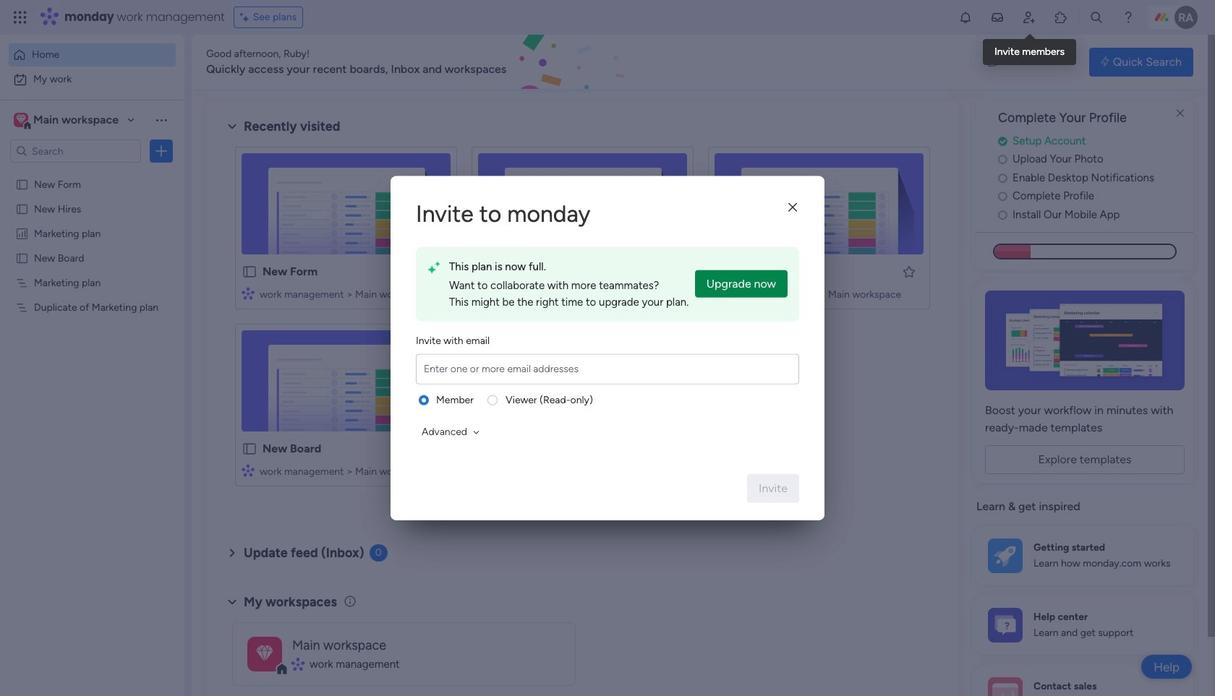 Task type: locate. For each thing, give the bounding box(es) containing it.
0 vertical spatial component image
[[478, 287, 491, 300]]

2 horizontal spatial component image
[[715, 287, 728, 300]]

public board image
[[15, 202, 29, 216], [242, 264, 258, 280], [715, 264, 731, 280]]

v2 user feedback image
[[988, 54, 999, 70]]

monday marketplace image
[[1054, 10, 1069, 25]]

1 horizontal spatial component image
[[292, 658, 305, 671]]

3 circle o image from the top
[[998, 210, 1008, 221]]

select product image
[[13, 10, 27, 25]]

ruby anderson image
[[1175, 6, 1198, 29]]

2 horizontal spatial public board image
[[715, 264, 731, 280]]

option
[[9, 43, 176, 67], [9, 68, 176, 91], [0, 171, 184, 174]]

dapulse x slim image
[[1172, 105, 1189, 122]]

list box
[[0, 169, 184, 515]]

check circle image
[[998, 136, 1008, 147]]

1 vertical spatial option
[[9, 68, 176, 91]]

workspace image
[[247, 637, 282, 672], [256, 641, 273, 667]]

v2 bolt switch image
[[1101, 54, 1110, 70]]

0 horizontal spatial component image
[[242, 464, 255, 477]]

getting started element
[[977, 527, 1194, 585]]

public board image
[[15, 177, 29, 191], [15, 251, 29, 265], [478, 264, 494, 280], [242, 441, 258, 457]]

component image
[[478, 287, 491, 300], [242, 464, 255, 477]]

1 horizontal spatial component image
[[478, 287, 491, 300]]

0 horizontal spatial public board image
[[15, 202, 29, 216]]

see plans image
[[240, 9, 253, 25]]

upgrade stars new image
[[428, 259, 441, 278]]

workspace image
[[14, 112, 28, 128], [16, 112, 26, 128]]

0 element
[[369, 545, 388, 562]]

1 circle o image from the top
[[998, 173, 1008, 184]]

2 circle o image from the top
[[998, 191, 1008, 202]]

1 horizontal spatial public board image
[[242, 264, 258, 280]]

workspace selection element
[[14, 111, 121, 130]]

0 vertical spatial circle o image
[[998, 173, 1008, 184]]

1 vertical spatial component image
[[242, 464, 255, 477]]

close image
[[789, 202, 797, 213]]

1 vertical spatial circle o image
[[998, 191, 1008, 202]]

2 vertical spatial circle o image
[[998, 210, 1008, 221]]

0 horizontal spatial component image
[[242, 287, 255, 300]]

public board image for add to favorites icon
[[242, 264, 258, 280]]

component image
[[242, 287, 255, 300], [715, 287, 728, 300], [292, 658, 305, 671]]

open update feed (inbox) image
[[224, 545, 241, 562]]

contact sales element
[[977, 666, 1194, 697]]

Search in workspace field
[[30, 143, 121, 160]]

circle o image
[[998, 173, 1008, 184], [998, 191, 1008, 202], [998, 210, 1008, 221]]



Task type: describe. For each thing, give the bounding box(es) containing it.
help image
[[1121, 10, 1136, 25]]

search everything image
[[1090, 10, 1104, 25]]

public dashboard image
[[15, 226, 29, 240]]

2 workspace image from the left
[[16, 112, 26, 128]]

public board image for add to favorites image
[[715, 264, 731, 280]]

component image for public board icon for add to favorites image
[[715, 287, 728, 300]]

close my workspaces image
[[224, 594, 241, 611]]

update feed image
[[990, 10, 1005, 25]]

quick search results list box
[[224, 135, 942, 504]]

invite members image
[[1022, 10, 1037, 25]]

angle down image
[[473, 427, 480, 438]]

component image for public board icon corresponding to add to favorites icon
[[242, 287, 255, 300]]

help center element
[[977, 597, 1194, 655]]

add to favorites image
[[429, 264, 443, 279]]

close recently visited image
[[224, 118, 241, 135]]

add to favorites image
[[902, 264, 917, 279]]

Enter one or more email addresses text field
[[420, 355, 796, 384]]

templates image image
[[990, 291, 1181, 391]]

0 vertical spatial option
[[9, 43, 176, 67]]

2 vertical spatial option
[[0, 171, 184, 174]]

circle o image
[[998, 154, 1008, 165]]

notifications image
[[959, 10, 973, 25]]

1 workspace image from the left
[[14, 112, 28, 128]]



Task type: vqa. For each thing, say whether or not it's contained in the screenshot.
Value
no



